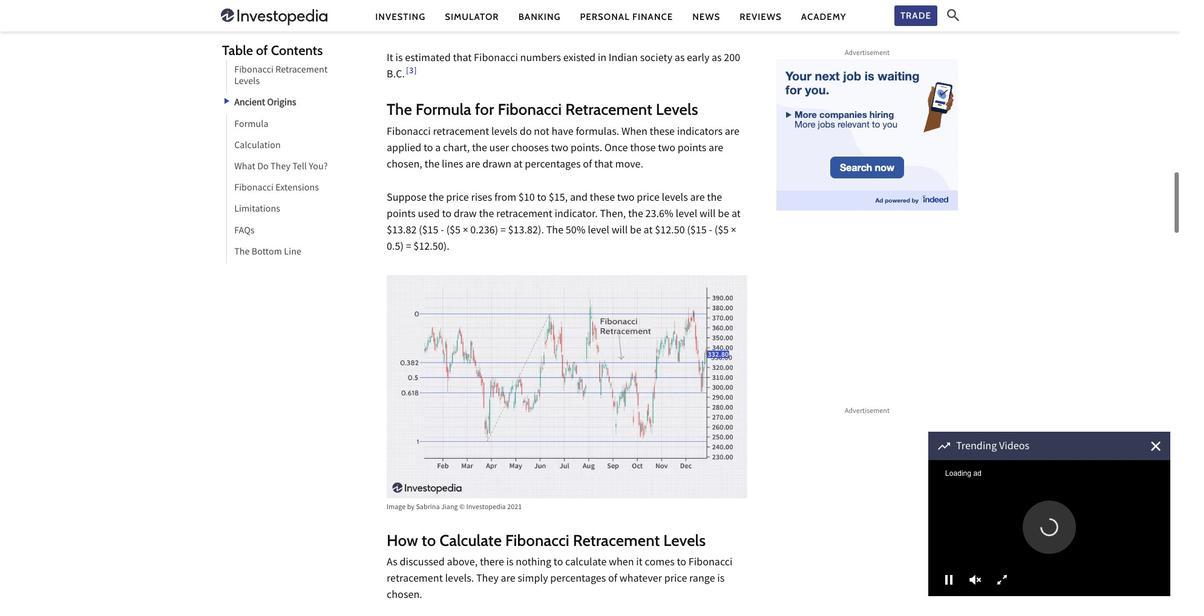 Task type: vqa. For each thing, say whether or not it's contained in the screenshot.
the topmost exchange
no



Task type: locate. For each thing, give the bounding box(es) containing it.
trending image
[[938, 443, 950, 450]]

1 vertical spatial these
[[590, 190, 615, 207]]

two right those
[[658, 141, 676, 157]]

what
[[234, 160, 255, 175]]

fibonacci right comes
[[689, 556, 733, 572]]

($15 right $12.50
[[687, 223, 707, 240]]

trade
[[901, 10, 932, 21]]

the right draw
[[479, 207, 494, 223]]

levels
[[234, 75, 260, 90], [656, 100, 698, 120], [664, 532, 706, 551]]

close image
[[1151, 442, 1161, 451]]

levels
[[492, 124, 518, 141], [662, 190, 688, 207]]

formula
[[416, 100, 471, 120], [234, 118, 268, 132]]

0 horizontal spatial -
[[441, 223, 444, 240]]

to up "discussed"
[[422, 532, 436, 551]]

levels inside the formula for fibonacci retracement levels fibonacci retracement levels do not have formulas. when these indicators are applied to a chart, the user chooses two points. once those two points are chosen, the lines are drawn at percentages of that move.
[[656, 100, 698, 120]]

academy
[[801, 11, 847, 22]]

image image
[[387, 275, 748, 499]]

0 vertical spatial these
[[650, 124, 675, 141]]

1 horizontal spatial levels
[[662, 190, 688, 207]]

formula up a
[[416, 100, 471, 120]]

1 ($15 from the left
[[419, 223, 439, 240]]

the left 50%
[[546, 223, 564, 240]]

as left early
[[675, 51, 685, 67]]

0 vertical spatial levels
[[234, 75, 260, 90]]

image
[[387, 502, 406, 514]]

percentages up $15,
[[525, 157, 581, 174]]

the right then,
[[628, 207, 643, 223]]

points.
[[571, 141, 602, 157]]

personal finance link
[[580, 11, 673, 23]]

fibonacci retracement levels link
[[227, 61, 350, 93]]

those
[[630, 141, 656, 157]]

is
[[396, 51, 403, 67], [506, 556, 514, 572], [718, 572, 725, 589]]

the down the faqs "link"
[[234, 246, 250, 260]]

0 vertical spatial retracement
[[433, 124, 489, 141]]

1 vertical spatial that
[[594, 157, 613, 174]]

points inside suppose the price rises from $10 to $15, and these two price levels are the points used to draw the retracement indicator. then, the 23.6% level will be at $13.82 ($15 - ($5 × 0.236) = $13.82). the 50% level will be at $12.50 ($15 - ($5 × 0.5) = $12.50).
[[387, 207, 416, 223]]

percentages right simply
[[550, 572, 606, 589]]

fibonacci inside fibonacci retracement levels
[[234, 64, 274, 78]]

levels inside how to calculate fibonacci retracement levels as discussed above, there is nothing to calculate when it comes to fibonacci retracement levels. they are simply percentages of whatever price range is chosen.
[[664, 532, 706, 551]]

2 vertical spatial the
[[234, 246, 250, 260]]

ancient
[[234, 96, 265, 111]]

of right table
[[256, 42, 268, 59]]

the formula for fibonacci retracement levels fibonacci retracement levels do not have formulas. when these indicators are applied to a chart, the user chooses two points. once those two points are chosen, the lines are drawn at percentages of that move.
[[387, 100, 740, 174]]

0 horizontal spatial is
[[396, 51, 403, 67]]

0 horizontal spatial points
[[387, 207, 416, 223]]

fibonacci
[[474, 51, 518, 67], [234, 64, 274, 78], [498, 100, 562, 120], [387, 124, 431, 141], [234, 182, 274, 196], [505, 532, 570, 551], [689, 556, 733, 572]]

formula inside the formula for fibonacci retracement levels fibonacci retracement levels do not have formulas. when these indicators are applied to a chart, the user chooses two points. once those two points are chosen, the lines are drawn at percentages of that move.
[[416, 100, 471, 120]]

that inside the formula for fibonacci retracement levels fibonacci retracement levels do not have formulas. when these indicators are applied to a chart, the user chooses two points. once those two points are chosen, the lines are drawn at percentages of that move.
[[594, 157, 613, 174]]

formula link
[[227, 115, 268, 136]]

2 horizontal spatial price
[[665, 572, 687, 589]]

0 horizontal spatial will
[[612, 223, 628, 240]]

contents
[[271, 42, 323, 59]]

price left range
[[665, 572, 687, 589]]

limitations link
[[227, 200, 280, 221]]

two down move.
[[617, 190, 635, 207]]

draw
[[454, 207, 477, 223]]

drawn
[[483, 157, 512, 174]]

1 horizontal spatial ($5
[[715, 223, 729, 240]]

news link
[[693, 11, 721, 23]]

in
[[598, 51, 607, 67]]

advertisement element
[[777, 59, 958, 211], [777, 418, 958, 569]]

unmute button group
[[963, 571, 989, 590]]

0 horizontal spatial two
[[551, 141, 569, 157]]

levels left the do
[[492, 124, 518, 141]]

ancient origins
[[234, 96, 296, 111]]

these right when
[[650, 124, 675, 141]]

retracement up when
[[573, 532, 660, 551]]

what do they tell you? link
[[227, 157, 328, 179]]

($15 right the '$13.82'
[[419, 223, 439, 240]]

to right comes
[[677, 556, 687, 572]]

- right used
[[441, 223, 444, 240]]

0 vertical spatial they
[[271, 160, 291, 175]]

chooses
[[511, 141, 549, 157]]

at
[[514, 157, 523, 174], [732, 207, 741, 223], [644, 223, 653, 240]]

0 vertical spatial levels
[[492, 124, 518, 141]]

from
[[495, 190, 516, 207]]

$10
[[519, 190, 535, 207]]

they
[[271, 160, 291, 175], [476, 572, 499, 589]]

0 vertical spatial of
[[256, 42, 268, 59]]

0 vertical spatial advertisement element
[[777, 59, 958, 211]]

points left used
[[387, 207, 416, 223]]

to right $10
[[537, 190, 547, 207]]

1 horizontal spatial that
[[594, 157, 613, 174]]

1 vertical spatial retracement
[[496, 207, 553, 223]]

price left rises
[[446, 190, 469, 207]]

levels up indicators
[[656, 100, 698, 120]]

0 horizontal spatial levels
[[492, 124, 518, 141]]

the right 23.6%
[[707, 190, 722, 207]]

retracement inside fibonacci retracement levels
[[276, 64, 328, 78]]

of left once
[[583, 157, 592, 174]]

nothing
[[516, 556, 552, 572]]

to inside the formula for fibonacci retracement levels fibonacci retracement levels do not have formulas. when these indicators are applied to a chart, the user chooses two points. once those two points are chosen, the lines are drawn at percentages of that move.
[[424, 141, 433, 157]]

0 horizontal spatial that
[[453, 51, 472, 67]]

the down b.c.
[[387, 100, 412, 120]]

2 vertical spatial retracement
[[387, 572, 443, 589]]

1 horizontal spatial level
[[676, 207, 698, 223]]

1 horizontal spatial these
[[650, 124, 675, 141]]

- right $12.50
[[709, 223, 713, 240]]

fibonacci up chosen,
[[387, 124, 431, 141]]

be right then,
[[630, 223, 642, 240]]

($5 right $12.50
[[715, 223, 729, 240]]

do
[[520, 124, 532, 141]]

1 vertical spatial advertisement element
[[777, 418, 958, 569]]

will right $12.50
[[700, 207, 716, 223]]

the left lines
[[425, 157, 440, 174]]

retracement down contents
[[276, 64, 328, 78]]

trending videos
[[956, 439, 1030, 456]]

they right levels.
[[476, 572, 499, 589]]

1 vertical spatial the
[[546, 223, 564, 240]]

2 × from the left
[[731, 223, 737, 240]]

1 horizontal spatial ($15
[[687, 223, 707, 240]]

is inside the it is estimated that fibonacci numbers existed in indian society as early as 200 b.c.
[[396, 51, 403, 67]]

price
[[446, 190, 469, 207], [637, 190, 660, 207], [665, 572, 687, 589]]

calculate
[[565, 556, 607, 572]]

1 vertical spatial they
[[476, 572, 499, 589]]

retracement for calculate
[[573, 532, 660, 551]]

0 horizontal spatial at
[[514, 157, 523, 174]]

of left 'whatever'
[[608, 572, 618, 589]]

these right and on the left of page
[[590, 190, 615, 207]]

levels up comes
[[664, 532, 706, 551]]

level right 23.6%
[[676, 207, 698, 223]]

personal finance
[[580, 11, 673, 22]]

existed
[[563, 51, 596, 67]]

how
[[387, 532, 418, 551]]

0 horizontal spatial the
[[234, 246, 250, 260]]

suppose the price rises from $10 to $15, and these two price levels are the points used to draw the retracement indicator. then, the 23.6% level will be at $13.82 ($15 - ($5 × 0.236) = $13.82). the 50% level will be at $12.50 ($15 - ($5 × 0.5) = $12.50).
[[387, 190, 741, 256]]

2 horizontal spatial the
[[546, 223, 564, 240]]

will
[[700, 207, 716, 223], [612, 223, 628, 240]]

retracement inside how to calculate fibonacci retracement levels as discussed above, there is nothing to calculate when it comes to fibonacci retracement levels. they are simply percentages of whatever price range is chosen.
[[573, 532, 660, 551]]

0 horizontal spatial price
[[446, 190, 469, 207]]

two
[[551, 141, 569, 157], [658, 141, 676, 157], [617, 190, 635, 207]]

fibonacci up the do
[[498, 100, 562, 120]]

is right it
[[396, 51, 403, 67]]

two right not
[[551, 141, 569, 157]]

0 vertical spatial the
[[387, 100, 412, 120]]

= right 0.5)
[[406, 240, 411, 256]]

1 horizontal spatial ×
[[731, 223, 737, 240]]

the right suppose at top
[[429, 190, 444, 207]]

discussed
[[400, 556, 445, 572]]

levels inside the formula for fibonacci retracement levels fibonacci retracement levels do not have formulas. when these indicators are applied to a chart, the user chooses two points. once those two points are chosen, the lines are drawn at percentages of that move.
[[492, 124, 518, 141]]

the
[[472, 141, 487, 157], [425, 157, 440, 174], [429, 190, 444, 207], [707, 190, 722, 207], [479, 207, 494, 223], [628, 207, 643, 223]]

is right range
[[718, 572, 725, 589]]

news
[[693, 11, 721, 22]]

1 vertical spatial levels
[[656, 100, 698, 120]]

1 vertical spatial percentages
[[550, 572, 606, 589]]

-
[[441, 223, 444, 240], [709, 223, 713, 240]]

= right '0.236)'
[[501, 223, 506, 240]]

0 horizontal spatial as
[[675, 51, 685, 67]]

0 horizontal spatial =
[[406, 240, 411, 256]]

levels.
[[445, 572, 474, 589]]

it
[[636, 556, 643, 572]]

0 vertical spatial that
[[453, 51, 472, 67]]

they inside how to calculate fibonacci retracement levels as discussed above, there is nothing to calculate when it comes to fibonacci retracement levels. they are simply percentages of whatever price range is chosen.
[[476, 572, 499, 589]]

the inside the formula for fibonacci retracement levels fibonacci retracement levels do not have formulas. when these indicators are applied to a chart, the user chooses two points. once those two points are chosen, the lines are drawn at percentages of that move.
[[387, 100, 412, 120]]

limitations
[[234, 203, 280, 218]]

levels up $12.50
[[662, 190, 688, 207]]

will left 23.6%
[[612, 223, 628, 240]]

1 horizontal spatial they
[[476, 572, 499, 589]]

retracement up formulas. at top
[[566, 100, 653, 120]]

to left a
[[424, 141, 433, 157]]

1 horizontal spatial as
[[712, 51, 722, 67]]

retracement for for
[[566, 100, 653, 120]]

0 horizontal spatial ×
[[463, 223, 468, 240]]

two inside suppose the price rises from $10 to $15, and these two price levels are the points used to draw the retracement indicator. then, the 23.6% level will be at $13.82 ($15 - ($5 × 0.236) = $13.82). the 50% level will be at $12.50 ($15 - ($5 × 0.5) = $12.50).
[[617, 190, 635, 207]]

are inside how to calculate fibonacci retracement levels as discussed above, there is nothing to calculate when it comes to fibonacci retracement levels. they are simply percentages of whatever price range is chosen.
[[501, 572, 516, 589]]

0 vertical spatial points
[[678, 141, 707, 157]]

retracement
[[276, 64, 328, 78], [566, 100, 653, 120], [573, 532, 660, 551]]

chart,
[[443, 141, 470, 157]]

2 vertical spatial retracement
[[573, 532, 660, 551]]

level right 50%
[[588, 223, 610, 240]]

be
[[718, 207, 730, 223], [630, 223, 642, 240]]

retracement inside the formula for fibonacci retracement levels fibonacci retracement levels do not have formulas. when these indicators are applied to a chart, the user chooses two points. once those two points are chosen, the lines are drawn at percentages of that move.
[[566, 100, 653, 120]]

to
[[424, 141, 433, 157], [537, 190, 547, 207], [442, 207, 452, 223], [422, 532, 436, 551], [554, 556, 563, 572], [677, 556, 687, 572]]

as left 200
[[712, 51, 722, 67]]

0 horizontal spatial these
[[590, 190, 615, 207]]

video player application
[[929, 461, 1171, 597]]

investing
[[375, 11, 426, 22]]

investing link
[[375, 11, 426, 23]]

2 vertical spatial levels
[[664, 532, 706, 551]]

fibonacci left numbers
[[474, 51, 518, 67]]

formula down ancient
[[234, 118, 268, 132]]

levels up ancient
[[234, 75, 260, 90]]

to right nothing at the left bottom
[[554, 556, 563, 572]]

trending
[[956, 439, 997, 456]]

0 horizontal spatial of
[[256, 42, 268, 59]]

1 horizontal spatial of
[[583, 157, 592, 174]]

0 vertical spatial percentages
[[525, 157, 581, 174]]

levels for for
[[656, 100, 698, 120]]

simulator link
[[445, 11, 499, 23]]

1 vertical spatial of
[[583, 157, 592, 174]]

the bottom line link
[[227, 243, 301, 264]]

by
[[407, 502, 415, 514]]

price down move.
[[637, 190, 660, 207]]

fibonacci down table
[[234, 64, 274, 78]]

points right those
[[678, 141, 707, 157]]

fibonacci up nothing at the left bottom
[[505, 532, 570, 551]]

retracement
[[433, 124, 489, 141], [496, 207, 553, 223], [387, 572, 443, 589]]

1 horizontal spatial points
[[678, 141, 707, 157]]

at inside the formula for fibonacci retracement levels fibonacci retracement levels do not have formulas. when these indicators are applied to a chart, the user chooses two points. once those two points are chosen, the lines are drawn at percentages of that move.
[[514, 157, 523, 174]]

fibonacci up limitations
[[234, 182, 274, 196]]

0 horizontal spatial ($15
[[419, 223, 439, 240]]

1 horizontal spatial two
[[617, 190, 635, 207]]

1 vertical spatial points
[[387, 207, 416, 223]]

1 horizontal spatial the
[[387, 100, 412, 120]]

that right 'estimated'
[[453, 51, 472, 67]]

points
[[678, 141, 707, 157], [387, 207, 416, 223]]

2 horizontal spatial of
[[608, 572, 618, 589]]

be right $12.50
[[718, 207, 730, 223]]

1 vertical spatial levels
[[662, 190, 688, 207]]

that left move.
[[594, 157, 613, 174]]

that inside the it is estimated that fibonacci numbers existed in indian society as early as 200 b.c.
[[453, 51, 472, 67]]

($5 right used
[[446, 223, 461, 240]]

these
[[650, 124, 675, 141], [590, 190, 615, 207]]

1 vertical spatial retracement
[[566, 100, 653, 120]]

0 vertical spatial retracement
[[276, 64, 328, 78]]

1 horizontal spatial -
[[709, 223, 713, 240]]

0 horizontal spatial ($5
[[446, 223, 461, 240]]

1 ($5 from the left
[[446, 223, 461, 240]]

they right do
[[271, 160, 291, 175]]

retracement inside the formula for fibonacci retracement levels fibonacci retracement levels do not have formulas. when these indicators are applied to a chart, the user chooses two points. once those two points are chosen, the lines are drawn at percentages of that move.
[[433, 124, 489, 141]]

table
[[222, 42, 253, 59]]

when
[[622, 124, 648, 141]]

society
[[640, 51, 673, 67]]

2 vertical spatial of
[[608, 572, 618, 589]]

is right there
[[506, 556, 514, 572]]

the for for
[[387, 100, 412, 120]]

1 horizontal spatial formula
[[416, 100, 471, 120]]



Task type: describe. For each thing, give the bounding box(es) containing it.
above,
[[447, 556, 478, 572]]

these inside the formula for fibonacci retracement levels fibonacci retracement levels do not have formulas. when these indicators are applied to a chart, the user chooses two points. once those two points are chosen, the lines are drawn at percentages of that move.
[[650, 124, 675, 141]]

1 horizontal spatial be
[[718, 207, 730, 223]]

23.6%
[[646, 207, 674, 223]]

a
[[435, 141, 441, 157]]

origins
[[267, 96, 296, 111]]

2 horizontal spatial is
[[718, 572, 725, 589]]

indicator.
[[555, 207, 598, 223]]

1 - from the left
[[441, 223, 444, 240]]

fibonacci extensions link
[[227, 179, 319, 200]]

jiang
[[441, 502, 458, 514]]

early
[[687, 51, 710, 67]]

2 ($5 from the left
[[715, 223, 729, 240]]

bottom
[[252, 246, 282, 260]]

2 ($15 from the left
[[687, 223, 707, 240]]

used
[[418, 207, 440, 223]]

to right used
[[442, 207, 452, 223]]

and
[[570, 190, 588, 207]]

1 advertisement element from the top
[[777, 59, 958, 211]]

finance
[[633, 11, 673, 22]]

as
[[387, 556, 398, 572]]

sabrina
[[416, 502, 440, 514]]

once
[[605, 141, 628, 157]]

how to calculate fibonacci retracement levels as discussed above, there is nothing to calculate when it comes to fibonacci retracement levels. they are simply percentages of whatever price range is chosen.
[[387, 532, 733, 605]]

50%
[[566, 223, 586, 240]]

lines
[[442, 157, 464, 174]]

2 as from the left
[[712, 51, 722, 67]]

faqs link
[[227, 221, 255, 243]]

search image
[[947, 9, 959, 21]]

academy link
[[801, 11, 847, 23]]

these inside suppose the price rises from $10 to $15, and these two price levels are the points used to draw the retracement indicator. then, the 23.6% level will be at $13.82 ($15 - ($5 × 0.236) = $13.82). the 50% level will be at $12.50 ($15 - ($5 × 0.5) = $12.50).
[[590, 190, 615, 207]]

2 advertisement element from the top
[[777, 418, 958, 569]]

retracement inside how to calculate fibonacci retracement levels as discussed above, there is nothing to calculate when it comes to fibonacci retracement levels. they are simply percentages of whatever price range is chosen.
[[387, 572, 443, 589]]

for
[[475, 100, 494, 120]]

$12.50
[[655, 223, 685, 240]]

banking
[[519, 11, 561, 22]]

indian
[[609, 51, 638, 67]]

1 horizontal spatial price
[[637, 190, 660, 207]]

calculation
[[234, 139, 281, 154]]

levels for calculate
[[664, 532, 706, 551]]

0 horizontal spatial level
[[588, 223, 610, 240]]

levels inside fibonacci retracement levels
[[234, 75, 260, 90]]

0.236)
[[471, 223, 498, 240]]

personal
[[580, 11, 630, 22]]

move.
[[615, 157, 644, 174]]

1 × from the left
[[463, 223, 468, 240]]

0 horizontal spatial they
[[271, 160, 291, 175]]

whatever
[[620, 572, 662, 589]]

$15,
[[549, 190, 568, 207]]

videos
[[999, 439, 1030, 456]]

range
[[689, 572, 715, 589]]

1 horizontal spatial =
[[501, 223, 506, 240]]

estimated
[[405, 51, 451, 67]]

simply
[[518, 572, 548, 589]]

banking link
[[519, 11, 561, 23]]

investopedia 2021
[[466, 502, 522, 514]]

retracement inside suppose the price rises from $10 to $15, and these two price levels are the points used to draw the retracement indicator. then, the 23.6% level will be at $13.82 ($15 - ($5 × 0.236) = $13.82). the 50% level will be at $12.50 ($15 - ($5 × 0.5) = $12.50).
[[496, 207, 553, 223]]

$12.50).
[[414, 240, 450, 256]]

reviews
[[740, 11, 782, 22]]

the bottom line
[[234, 246, 301, 260]]

©
[[459, 502, 465, 514]]

what do they tell you?
[[234, 160, 328, 175]]

numbers
[[520, 51, 561, 67]]

2 horizontal spatial at
[[732, 207, 741, 223]]

are inside suppose the price rises from $10 to $15, and these two price levels are the points used to draw the retracement indicator. then, the 23.6% level will be at $13.82 ($15 - ($5 × 0.236) = $13.82). the 50% level will be at $12.50 ($15 - ($5 × 0.5) = $12.50).
[[690, 190, 705, 207]]

percentages inside the formula for fibonacci retracement levels fibonacci retracement levels do not have formulas. when these indicators are applied to a chart, the user chooses two points. once those two points are chosen, the lines are drawn at percentages of that move.
[[525, 157, 581, 174]]

of inside the formula for fibonacci retracement levels fibonacci retracement levels do not have formulas. when these indicators are applied to a chart, the user chooses two points. once those two points are chosen, the lines are drawn at percentages of that move.
[[583, 157, 592, 174]]

1 horizontal spatial will
[[700, 207, 716, 223]]

2 horizontal spatial two
[[658, 141, 676, 157]]

1 horizontal spatial at
[[644, 223, 653, 240]]

200
[[724, 51, 741, 67]]

it
[[387, 51, 393, 67]]

it is estimated that fibonacci numbers existed in indian society as early as 200 b.c.
[[387, 51, 741, 84]]

fibonacci retracement levels
[[234, 64, 328, 90]]

image by sabrina jiang © investopedia 2021
[[387, 502, 522, 514]]

reviews link
[[740, 11, 782, 23]]

0 horizontal spatial formula
[[234, 118, 268, 132]]

line
[[284, 246, 301, 260]]

the inside suppose the price rises from $10 to $15, and these two price levels are the points used to draw the retracement indicator. then, the 23.6% level will be at $13.82 ($15 - ($5 × 0.236) = $13.82). the 50% level will be at $12.50 ($15 - ($5 × 0.5) = $12.50).
[[546, 223, 564, 240]]

fibonacci inside the it is estimated that fibonacci numbers existed in indian society as early as 200 b.c.
[[474, 51, 518, 67]]

levels inside suppose the price rises from $10 to $15, and these two price levels are the points used to draw the retracement indicator. then, the 23.6% level will be at $13.82 ($15 - ($5 × 0.236) = $13.82). the 50% level will be at $12.50 ($15 - ($5 × 0.5) = $12.50).
[[662, 190, 688, 207]]

$13.82).
[[508, 223, 544, 240]]

investopedia homepage image
[[221, 7, 328, 27]]

2 - from the left
[[709, 223, 713, 240]]

price inside how to calculate fibonacci retracement levels as discussed above, there is nothing to calculate when it comes to fibonacci retracement levels. they are simply percentages of whatever price range is chosen.
[[665, 572, 687, 589]]

1 horizontal spatial is
[[506, 556, 514, 572]]

table of contents
[[222, 42, 323, 59]]

when
[[609, 556, 634, 572]]

faqs
[[234, 224, 255, 239]]

b.c.
[[387, 67, 405, 84]]

you?
[[309, 160, 328, 175]]

there
[[480, 556, 504, 572]]

1 as from the left
[[675, 51, 685, 67]]

chosen.
[[387, 589, 422, 605]]

calculation link
[[227, 136, 281, 157]]

points inside the formula for fibonacci retracement levels fibonacci retracement levels do not have formulas. when these indicators are applied to a chart, the user chooses two points. once those two points are chosen, the lines are drawn at percentages of that move.
[[678, 141, 707, 157]]

percentages inside how to calculate fibonacci retracement levels as discussed above, there is nothing to calculate when it comes to fibonacci retracement levels. they are simply percentages of whatever price range is chosen.
[[550, 572, 606, 589]]

of inside how to calculate fibonacci retracement levels as discussed above, there is nothing to calculate when it comes to fibonacci retracement levels. they are simply percentages of whatever price range is chosen.
[[608, 572, 618, 589]]

0 horizontal spatial be
[[630, 223, 642, 240]]

fibonacci extensions
[[234, 182, 319, 196]]

trade link
[[895, 5, 938, 26]]

then,
[[600, 207, 626, 223]]

have
[[552, 124, 574, 141]]

applied
[[387, 141, 422, 157]]

the left user
[[472, 141, 487, 157]]

$13.82
[[387, 223, 417, 240]]

indicators
[[677, 124, 723, 141]]

user
[[489, 141, 509, 157]]

chosen,
[[387, 157, 422, 174]]

formulas.
[[576, 124, 620, 141]]

the for line
[[234, 246, 250, 260]]

do
[[257, 160, 269, 175]]



